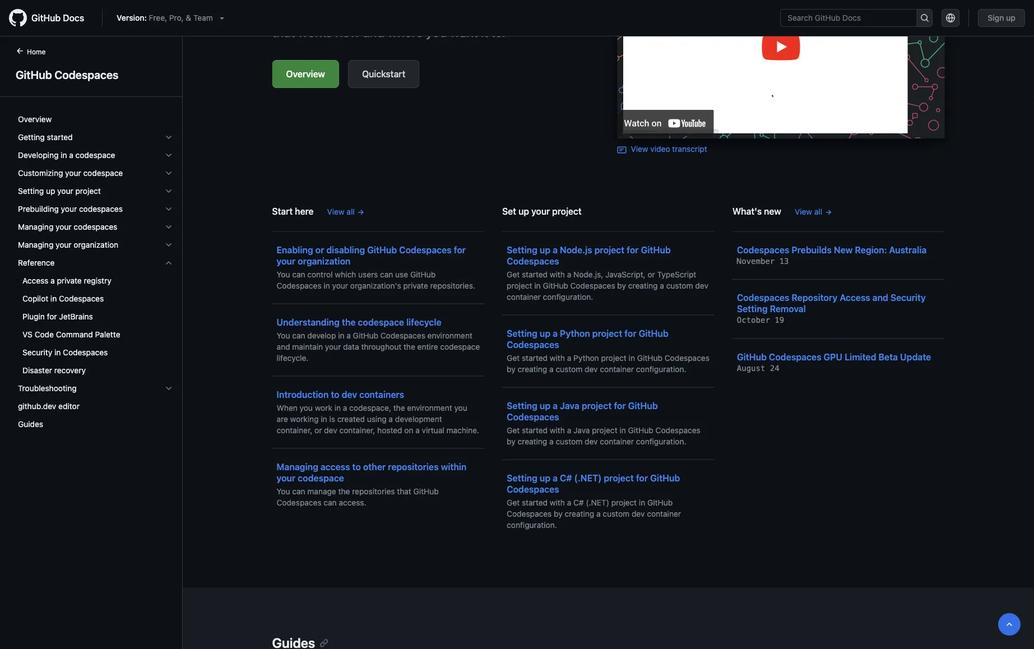 Task type: describe. For each thing, give the bounding box(es) containing it.
configuration. inside 'setting up a python project for github codespaces get started with a python project in github codespaces by creating a custom dev container configuration.'
[[636, 364, 687, 374]]

getting
[[18, 133, 45, 142]]

1 vertical spatial c#
[[574, 498, 584, 507]]

here
[[295, 206, 314, 216]]

disaster recovery
[[22, 366, 86, 375]]

transcript
[[673, 144, 708, 154]]

developing in a codespace
[[18, 151, 115, 160]]

node.js
[[560, 244, 593, 255]]

github.dev editor
[[18, 402, 80, 411]]

in inside setting up a c# (.net) project for github codespaces get started with a c# (.net) project in github codespaces by creating a custom dev container configuration.
[[639, 498, 646, 507]]

october 19 element
[[737, 316, 785, 325]]

sc 9kayk9 0 image for getting started
[[164, 133, 173, 142]]

container inside 'setting up a python project for github codespaces get started with a python project in github codespaces by creating a custom dev container configuration.'
[[600, 364, 634, 374]]

security in codespaces link
[[13, 344, 178, 362]]

can down manage
[[324, 498, 337, 507]]

managing your codespaces button
[[13, 218, 178, 236]]

developing
[[18, 151, 59, 160]]

codespaces repository access and security setting removal october 19
[[737, 292, 926, 325]]

and inside understanding the codespace lifecycle you can develop in a github codespaces environment and maintain your data throughout the entire codespace lifecycle.
[[277, 342, 290, 351]]

palette
[[95, 330, 120, 339]]

view for codespaces prebuilds new region: australia
[[795, 207, 813, 216]]

view for enabling or disabling github codespaces for your organization
[[327, 207, 345, 216]]

pro,
[[169, 13, 184, 22]]

start here
[[272, 206, 314, 216]]

overview link inside github codespaces element
[[13, 110, 178, 128]]

development
[[395, 414, 442, 424]]

the inside the 'managing access to other repositories within your codespace you can manage the repositories that github codespaces can access.'
[[338, 487, 350, 496]]

disaster
[[22, 366, 52, 375]]

by inside setting up a java project for github codespaces get started with a java project in github codespaces by creating a custom dev container configuration.
[[507, 437, 516, 446]]

project inside 'dropdown button'
[[75, 186, 101, 196]]

sc 9kayk9 0 image for codespaces
[[164, 205, 173, 214]]

docs
[[63, 13, 84, 23]]

setting up your project
[[18, 186, 101, 196]]

get for setting up a python project for github codespaces
[[507, 353, 520, 363]]

in inside understanding the codespace lifecycle you can develop in a github codespaces environment and maintain your data throughout the entire codespace lifecycle.
[[338, 331, 345, 340]]

introduction
[[277, 389, 329, 400]]

start
[[272, 206, 293, 216]]

codespaces for managing your codespaces
[[74, 222, 117, 232]]

team
[[193, 13, 213, 22]]

to inside the 'managing access to other repositories within your codespace you can manage the repositories that github codespaces can access.'
[[352, 462, 361, 472]]

2 you from the left
[[454, 403, 468, 412]]

link image
[[618, 145, 627, 154]]

setting for node.js
[[507, 244, 538, 255]]

started for setting up a node.js project for github codespaces
[[522, 270, 548, 279]]

creating inside setting up a node.js project for github codespaces get started with a node.js, javascript, or typescript project in github codespaces by creating a custom dev container configuration.
[[629, 281, 658, 290]]

13
[[780, 257, 789, 266]]

setting for python
[[507, 328, 538, 339]]

codespaces inside the 'managing access to other repositories within your codespace you can manage the repositories that github codespaces can access.'
[[277, 498, 322, 507]]

search image
[[921, 13, 930, 22]]

access a private registry link
[[13, 272, 178, 290]]

in inside dropdown button
[[61, 151, 67, 160]]

a inside understanding the codespace lifecycle you can develop in a github codespaces environment and maintain your data throughout the entire codespace lifecycle.
[[347, 331, 351, 340]]

throughout
[[361, 342, 402, 351]]

up for setting up a java project for github codespaces get started with a java project in github codespaces by creating a custom dev container configuration.
[[540, 400, 551, 411]]

configuration. inside setting up a node.js project for github codespaces get started with a node.js, javascript, or typescript project in github codespaces by creating a custom dev container configuration.
[[543, 292, 593, 301]]

command
[[56, 330, 93, 339]]

or inside setting up a node.js project for github codespaces get started with a node.js, javascript, or typescript project in github codespaces by creating a custom dev container configuration.
[[648, 270, 655, 279]]

github inside the 'managing access to other repositories within your codespace you can manage the repositories that github codespaces can access.'
[[414, 487, 439, 496]]

security inside reference element
[[22, 348, 52, 357]]

github docs link
[[9, 9, 93, 27]]

codespace inside the 'managing access to other repositories within your codespace you can manage the repositories that github codespaces can access.'
[[298, 473, 344, 483]]

environment for lifecycle
[[428, 331, 473, 340]]

creating inside 'setting up a python project for github codespaces get started with a python project in github codespaces by creating a custom dev container configuration.'
[[518, 364, 547, 374]]

view all link for start here
[[327, 206, 365, 218]]

private inside enabling or disabling github codespaces for your organization you can control which users can use github codespaces in your organization's private repositories.
[[403, 281, 428, 290]]

that
[[397, 487, 412, 496]]

jetbrains
[[59, 312, 93, 321]]

19
[[775, 316, 785, 325]]

get for setting up a node.js project for github codespaces
[[507, 270, 520, 279]]

0 vertical spatial java
[[560, 400, 580, 411]]

sc 9kayk9 0 image inside reference dropdown button
[[164, 259, 173, 267]]

github codespaces
[[16, 68, 119, 81]]

setting for java
[[507, 400, 538, 411]]

plugin
[[22, 312, 45, 321]]

update
[[901, 352, 932, 362]]

manage
[[307, 487, 336, 496]]

reference element containing access a private registry
[[9, 272, 182, 380]]

on
[[405, 426, 414, 435]]

sc 9kayk9 0 image for managing your organization
[[164, 241, 173, 250]]

by inside setting up a node.js project for github codespaces get started with a node.js, javascript, or typescript project in github codespaces by creating a custom dev container configuration.
[[618, 281, 626, 290]]

develop
[[307, 331, 336, 340]]

your inside understanding the codespace lifecycle you can develop in a github codespaces environment and maintain your data throughout the entire codespace lifecycle.
[[325, 342, 341, 351]]

lifecycle
[[407, 317, 442, 327]]

started for setting up a python project for github codespaces
[[522, 353, 548, 363]]

access.
[[339, 498, 366, 507]]

can left "use"
[[380, 270, 393, 279]]

github.dev editor link
[[13, 398, 178, 416]]

up for setting up a c# (.net) project for github codespaces get started with a c# (.net) project in github codespaces by creating a custom dev container configuration.
[[540, 473, 551, 483]]

access inside codespaces repository access and security setting removal october 19
[[840, 292, 871, 303]]

virtual
[[422, 426, 444, 435]]

codespaces prebuilds new region: australia november 13
[[737, 244, 927, 266]]

all for new
[[815, 207, 823, 216]]

repositories.
[[430, 281, 475, 290]]

removal
[[770, 304, 806, 314]]

prebuilding your codespaces
[[18, 204, 123, 214]]

is
[[329, 414, 335, 424]]

new
[[764, 206, 782, 216]]

setting up a python project for github codespaces get started with a python project in github codespaces by creating a custom dev container configuration.
[[507, 328, 710, 374]]

custom inside setting up a java project for github codespaces get started with a java project in github codespaces by creating a custom dev container configuration.
[[556, 437, 583, 446]]

maintain
[[292, 342, 323, 351]]

understanding
[[277, 317, 340, 327]]

creating inside setting up a java project for github codespaces get started with a java project in github codespaces by creating a custom dev container configuration.
[[518, 437, 547, 446]]

australia
[[890, 244, 927, 255]]

for inside setting up a c# (.net) project for github codespaces get started with a c# (.net) project in github codespaces by creating a custom dev container configuration.
[[636, 473, 648, 483]]

or inside introduction to dev containers when you work in a codespace, the environment you are working in is created using a development container, or dev container, hosted on a virtual machine.
[[315, 426, 322, 435]]

container inside setting up a node.js project for github codespaces get started with a node.js, javascript, or typescript project in github codespaces by creating a custom dev container configuration.
[[507, 292, 541, 301]]

view all link for what's new
[[795, 206, 833, 218]]

codespaces inside codespaces repository access and security setting removal october 19
[[737, 292, 790, 303]]

sign up
[[988, 13, 1016, 22]]

and inside codespaces repository access and security setting removal october 19
[[873, 292, 889, 303]]

use
[[395, 270, 408, 279]]

github codespaces link
[[13, 66, 169, 83]]

managing for codespaces
[[18, 222, 53, 232]]

sc 9kayk9 0 image for your
[[164, 187, 173, 196]]

your inside the 'managing access to other repositories within your codespace you can manage the repositories that github codespaces can access.'
[[277, 473, 296, 483]]

copilot in codespaces link
[[13, 290, 178, 308]]

custom inside setting up a node.js project for github codespaces get started with a node.js, javascript, or typescript project in github codespaces by creating a custom dev container configuration.
[[667, 281, 693, 290]]

enabling
[[277, 244, 313, 255]]

scroll to top image
[[1005, 620, 1014, 629]]

codespaces inside github codespaces gpu limited beta update august 24
[[769, 352, 822, 362]]

are
[[277, 414, 288, 424]]

dev inside setting up a java project for github codespaces get started with a java project in github codespaces by creating a custom dev container configuration.
[[585, 437, 598, 446]]

for for setting up a python project for github codespaces
[[625, 328, 637, 339]]

access inside access a private registry link
[[22, 276, 48, 285]]

overview inside github codespaces element
[[18, 115, 52, 124]]

getting started button
[[13, 128, 178, 146]]

using
[[367, 414, 387, 424]]

24
[[770, 364, 780, 373]]

quickstart link
[[348, 60, 420, 88]]

setting up a c# (.net) project for github codespaces get started with a c# (.net) project in github codespaces by creating a custom dev container configuration.
[[507, 473, 681, 530]]

environment for containers
[[407, 403, 452, 412]]

in inside enabling or disabling github codespaces for your organization you can control which users can use github codespaces in your organization's private repositories.
[[324, 281, 330, 290]]

sc 9kayk9 0 image for managing your codespaces
[[164, 223, 173, 232]]

containers
[[360, 389, 404, 400]]

a inside dropdown button
[[69, 151, 73, 160]]

editor
[[58, 402, 80, 411]]

up for setting up a node.js project for github codespaces get started with a node.js, javascript, or typescript project in github codespaces by creating a custom dev container configuration.
[[540, 244, 551, 255]]

november 13 element
[[737, 257, 789, 266]]

triangle down image
[[217, 13, 226, 22]]

free,
[[149, 13, 167, 22]]

sign
[[988, 13, 1005, 22]]

security in codespaces
[[22, 348, 108, 357]]

access
[[321, 462, 350, 472]]

by inside setting up a c# (.net) project for github codespaces get started with a c# (.net) project in github codespaces by creating a custom dev container configuration.
[[554, 509, 563, 518]]

dev inside setting up a c# (.net) project for github codespaces get started with a c# (.net) project in github codespaces by creating a custom dev container configuration.
[[632, 509, 645, 518]]

new
[[834, 244, 853, 255]]

access a private registry
[[22, 276, 111, 285]]

setting inside codespaces repository access and security setting removal october 19
[[737, 304, 768, 314]]

set up your project
[[503, 206, 582, 216]]

javascript,
[[606, 270, 646, 279]]

1 horizontal spatial overview
[[286, 69, 325, 79]]

august
[[737, 364, 766, 373]]

quickstart
[[362, 69, 406, 79]]

view video transcript
[[631, 144, 708, 154]]

entire
[[418, 342, 438, 351]]

started inside dropdown button
[[47, 133, 73, 142]]

can left control
[[292, 270, 305, 279]]

managing for to
[[277, 462, 318, 472]]

1 vertical spatial (.net)
[[586, 498, 610, 507]]

setting for c#
[[507, 473, 538, 483]]

what's new
[[733, 206, 782, 216]]

guides link
[[13, 416, 178, 433]]

for for enabling or disabling github codespaces for your organization
[[454, 244, 466, 255]]

sc 9kayk9 0 image for codespace
[[164, 169, 173, 178]]

custom inside setting up a c# (.net) project for github codespaces get started with a c# (.net) project in github codespaces by creating a custom dev container configuration.
[[603, 509, 630, 518]]

organization's
[[350, 281, 401, 290]]

you for managing access to other repositories within your codespace
[[277, 487, 290, 496]]

codespaces inside understanding the codespace lifecycle you can develop in a github codespaces environment and maintain your data throughout the entire codespace lifecycle.
[[381, 331, 426, 340]]

managing your organization button
[[13, 236, 178, 254]]

security inside codespaces repository access and security setting removal october 19
[[891, 292, 926, 303]]

can inside understanding the codespace lifecycle you can develop in a github codespaces environment and maintain your data throughout the entire codespace lifecycle.
[[292, 331, 305, 340]]

configuration. inside setting up a c# (.net) project for github codespaces get started with a c# (.net) project in github codespaces by creating a custom dev container configuration.
[[507, 520, 557, 530]]



Task type: locate. For each thing, give the bounding box(es) containing it.
2 vertical spatial or
[[315, 426, 322, 435]]

enabling or disabling github codespaces for your organization you can control which users can use github codespaces in your organization's private repositories.
[[277, 244, 475, 290]]

codespace,
[[349, 403, 391, 412]]

view all link
[[327, 206, 365, 218], [795, 206, 833, 218]]

2 vertical spatial managing
[[277, 462, 318, 472]]

1 vertical spatial and
[[277, 342, 290, 351]]

1 vertical spatial to
[[352, 462, 361, 472]]

view all right new
[[795, 207, 823, 216]]

2 sc 9kayk9 0 image from the top
[[164, 169, 173, 178]]

1 horizontal spatial c#
[[574, 498, 584, 507]]

1 horizontal spatial and
[[873, 292, 889, 303]]

setting inside setting up a java project for github codespaces get started with a java project in github codespaces by creating a custom dev container configuration.
[[507, 400, 538, 411]]

security up disaster
[[22, 348, 52, 357]]

2 vertical spatial you
[[277, 487, 290, 496]]

up inside 'setting up a python project for github codespaces get started with a python project in github codespaces by creating a custom dev container configuration.'
[[540, 328, 551, 339]]

started inside setting up a c# (.net) project for github codespaces get started with a c# (.net) project in github codespaces by creating a custom dev container configuration.
[[522, 498, 548, 507]]

codespace down developing in a codespace dropdown button
[[83, 169, 123, 178]]

you up machine.
[[454, 403, 468, 412]]

1 with from the top
[[550, 270, 565, 279]]

creating inside setting up a c# (.net) project for github codespaces get started with a c# (.net) project in github codespaces by creating a custom dev container configuration.
[[565, 509, 595, 518]]

plugin for jetbrains link
[[13, 308, 178, 326]]

with inside 'setting up a python project for github codespaces get started with a python project in github codespaces by creating a custom dev container configuration.'
[[550, 353, 565, 363]]

users
[[358, 270, 378, 279]]

managing your codespaces
[[18, 222, 117, 232]]

environment up development
[[407, 403, 452, 412]]

creating
[[629, 281, 658, 290], [518, 364, 547, 374], [518, 437, 547, 446], [565, 509, 595, 518]]

private up copilot in codespaces
[[57, 276, 82, 285]]

all for disabling
[[347, 207, 355, 216]]

repositories up the access.
[[352, 487, 395, 496]]

Search GitHub Docs search field
[[781, 10, 917, 26]]

1 you from the top
[[277, 270, 290, 279]]

up for set up your project
[[519, 206, 529, 216]]

2 container, from the left
[[340, 426, 375, 435]]

select language: current language is english image
[[947, 13, 956, 22]]

0 vertical spatial c#
[[560, 473, 572, 483]]

codespaces down prebuilding your codespaces dropdown button
[[74, 222, 117, 232]]

0 horizontal spatial access
[[22, 276, 48, 285]]

get inside setting up a c# (.net) project for github codespaces get started with a c# (.net) project in github codespaces by creating a custom dev container configuration.
[[507, 498, 520, 507]]

0 horizontal spatial organization
[[74, 240, 118, 250]]

0 horizontal spatial overview
[[18, 115, 52, 124]]

in inside 'setting up a python project for github codespaces get started with a python project in github codespaces by creating a custom dev container configuration.'
[[629, 353, 635, 363]]

sc 9kayk9 0 image inside troubleshooting dropdown button
[[164, 384, 173, 393]]

in inside setting up a java project for github codespaces get started with a java project in github codespaces by creating a custom dev container configuration.
[[620, 426, 626, 435]]

tooltip
[[999, 613, 1021, 636]]

1 horizontal spatial all
[[815, 207, 823, 216]]

setting inside setting up a node.js project for github codespaces get started with a node.js, javascript, or typescript project in github codespaces by creating a custom dev container configuration.
[[507, 244, 538, 255]]

sc 9kayk9 0 image
[[164, 133, 173, 142], [164, 223, 173, 232], [164, 241, 173, 250], [164, 384, 173, 393]]

1 horizontal spatial view all
[[795, 207, 823, 216]]

organization up control
[[298, 256, 351, 266]]

sc 9kayk9 0 image inside getting started dropdown button
[[164, 133, 173, 142]]

2 get from the top
[[507, 353, 520, 363]]

up for setting up your project
[[46, 186, 55, 196]]

2 view all from the left
[[795, 207, 823, 216]]

reference element containing reference
[[9, 254, 182, 380]]

for for setting up a node.js project for github codespaces
[[627, 244, 639, 255]]

1 horizontal spatial access
[[840, 292, 871, 303]]

november
[[737, 257, 775, 266]]

region:
[[855, 244, 887, 255]]

sc 9kayk9 0 image for a
[[164, 151, 173, 160]]

to inside introduction to dev containers when you work in a codespace, the environment you are working in is created using a development container, or dev container, hosted on a virtual machine.
[[331, 389, 340, 400]]

with inside setting up a java project for github codespaces get started with a java project in github codespaces by creating a custom dev container configuration.
[[550, 426, 565, 435]]

video
[[651, 144, 670, 154]]

github codespaces element
[[0, 45, 183, 648]]

5 sc 9kayk9 0 image from the top
[[164, 259, 173, 267]]

up inside sign up link
[[1007, 13, 1016, 22]]

1 get from the top
[[507, 270, 520, 279]]

0 vertical spatial access
[[22, 276, 48, 285]]

and up lifecycle.
[[277, 342, 290, 351]]

copilot in codespaces
[[22, 294, 104, 303]]

environment
[[428, 331, 473, 340], [407, 403, 452, 412]]

view all link up prebuilds
[[795, 206, 833, 218]]

view right 'link' image
[[631, 144, 649, 154]]

in inside setting up a node.js project for github codespaces get started with a node.js, javascript, or typescript project in github codespaces by creating a custom dev container configuration.
[[535, 281, 541, 290]]

1 horizontal spatial to
[[352, 462, 361, 472]]

started for setting up a java project for github codespaces
[[522, 426, 548, 435]]

project
[[75, 186, 101, 196], [552, 206, 582, 216], [595, 244, 625, 255], [507, 281, 532, 290], [593, 328, 623, 339], [601, 353, 627, 363], [582, 400, 612, 411], [592, 426, 618, 435], [604, 473, 634, 483], [612, 498, 637, 507]]

1 sc 9kayk9 0 image from the top
[[164, 133, 173, 142]]

sc 9kayk9 0 image
[[164, 151, 173, 160], [164, 169, 173, 178], [164, 187, 173, 196], [164, 205, 173, 214], [164, 259, 173, 267]]

1 horizontal spatial view
[[631, 144, 649, 154]]

0 vertical spatial security
[[891, 292, 926, 303]]

view all for what's new
[[795, 207, 823, 216]]

the
[[342, 317, 356, 327], [404, 342, 415, 351], [394, 403, 405, 412], [338, 487, 350, 496]]

managing up manage
[[277, 462, 318, 472]]

1 view all from the left
[[327, 207, 355, 216]]

set
[[503, 206, 516, 216]]

1 horizontal spatial overview link
[[272, 60, 339, 88]]

get inside setting up a java project for github codespaces get started with a java project in github codespaces by creating a custom dev container configuration.
[[507, 426, 520, 435]]

3 sc 9kayk9 0 image from the top
[[164, 241, 173, 250]]

2 all from the left
[[815, 207, 823, 216]]

2 you from the top
[[277, 331, 290, 340]]

1 vertical spatial codespaces
[[74, 222, 117, 232]]

and down region:
[[873, 292, 889, 303]]

started inside setting up a java project for github codespaces get started with a java project in github codespaces by creating a custom dev container configuration.
[[522, 426, 548, 435]]

2 sc 9kayk9 0 image from the top
[[164, 223, 173, 232]]

1 reference element from the top
[[9, 254, 182, 380]]

to left other
[[352, 462, 361, 472]]

3 with from the top
[[550, 426, 565, 435]]

configuration. inside setting up a java project for github codespaces get started with a java project in github codespaces by creating a custom dev container configuration.
[[636, 437, 687, 446]]

4 with from the top
[[550, 498, 565, 507]]

repository
[[792, 292, 838, 303]]

sc 9kayk9 0 image inside managing your organization dropdown button
[[164, 241, 173, 250]]

environment inside introduction to dev containers when you work in a codespace, the environment you are working in is created using a development container, or dev container, hosted on a virtual machine.
[[407, 403, 452, 412]]

version: free, pro, & team
[[117, 13, 213, 22]]

python
[[560, 328, 590, 339], [574, 353, 599, 363]]

up inside setting up a node.js project for github codespaces get started with a node.js, javascript, or typescript project in github codespaces by creating a custom dev container configuration.
[[540, 244, 551, 255]]

1 vertical spatial security
[[22, 348, 52, 357]]

0 horizontal spatial view
[[327, 207, 345, 216]]

0 horizontal spatial view all link
[[327, 206, 365, 218]]

up for sign up
[[1007, 13, 1016, 22]]

get
[[507, 270, 520, 279], [507, 353, 520, 363], [507, 426, 520, 435], [507, 498, 520, 507]]

reference element
[[9, 254, 182, 380], [9, 272, 182, 380]]

august 24 element
[[737, 364, 780, 373]]

vs code command palette
[[22, 330, 120, 339]]

your
[[65, 169, 81, 178], [57, 186, 73, 196], [61, 204, 77, 214], [532, 206, 550, 216], [56, 222, 72, 232], [56, 240, 72, 250], [277, 256, 296, 266], [332, 281, 348, 290], [325, 342, 341, 351], [277, 473, 296, 483]]

for inside 'setting up a python project for github codespaces get started with a python project in github codespaces by creating a custom dev container configuration.'
[[625, 328, 637, 339]]

github codespaces gpu limited beta update august 24
[[737, 352, 932, 373]]

view all right here
[[327, 207, 355, 216]]

setting inside 'setting up a python project for github codespaces get started with a python project in github codespaces by creating a custom dev container configuration.'
[[507, 328, 538, 339]]

the up the access.
[[338, 487, 350, 496]]

or inside enabling or disabling github codespaces for your organization you can control which users can use github codespaces in your organization's private repositories.
[[316, 244, 324, 255]]

in
[[61, 151, 67, 160], [324, 281, 330, 290], [535, 281, 541, 290], [50, 294, 57, 303], [338, 331, 345, 340], [54, 348, 61, 357], [629, 353, 635, 363], [335, 403, 341, 412], [321, 414, 327, 424], [620, 426, 626, 435], [639, 498, 646, 507]]

configuration.
[[543, 292, 593, 301], [636, 364, 687, 374], [636, 437, 687, 446], [507, 520, 557, 530]]

codespace right entire
[[440, 342, 480, 351]]

which
[[335, 270, 356, 279]]

you inside understanding the codespace lifecycle you can develop in a github codespaces environment and maintain your data throughout the entire codespace lifecycle.
[[277, 331, 290, 340]]

github inside understanding the codespace lifecycle you can develop in a github codespaces environment and maintain your data throughout the entire codespace lifecycle.
[[353, 331, 378, 340]]

dev
[[696, 281, 709, 290], [585, 364, 598, 374], [342, 389, 357, 400], [324, 426, 337, 435], [585, 437, 598, 446], [632, 509, 645, 518]]

1 vertical spatial environment
[[407, 403, 452, 412]]

the left entire
[[404, 342, 415, 351]]

1 vertical spatial access
[[840, 292, 871, 303]]

for for setting up a java project for github codespaces
[[614, 400, 626, 411]]

None search field
[[781, 9, 933, 27]]

private inside github codespaces element
[[57, 276, 82, 285]]

private down "use"
[[403, 281, 428, 290]]

0 vertical spatial (.net)
[[574, 473, 602, 483]]

0 vertical spatial you
[[277, 270, 290, 279]]

up inside setting up a c# (.net) project for github codespaces get started with a c# (.net) project in github codespaces by creating a custom dev container configuration.
[[540, 473, 551, 483]]

machine.
[[447, 426, 479, 435]]

1 vertical spatial java
[[574, 426, 590, 435]]

started
[[47, 133, 73, 142], [522, 270, 548, 279], [522, 353, 548, 363], [522, 426, 548, 435], [522, 498, 548, 507]]

1 vertical spatial overview
[[18, 115, 52, 124]]

sc 9kayk9 0 image inside managing your codespaces dropdown button
[[164, 223, 173, 232]]

or left typescript
[[648, 270, 655, 279]]

1 vertical spatial you
[[277, 331, 290, 340]]

with for python
[[550, 353, 565, 363]]

setting inside setting up a c# (.net) project for github codespaces get started with a c# (.net) project in github codespaces by creating a custom dev container configuration.
[[507, 473, 538, 483]]

codespaces
[[79, 204, 123, 214], [74, 222, 117, 232]]

the down containers
[[394, 403, 405, 412]]

sign up link
[[979, 9, 1026, 27]]

managing down prebuilding
[[18, 222, 53, 232]]

copilot
[[22, 294, 48, 303]]

troubleshooting
[[18, 384, 77, 393]]

0 vertical spatial overview
[[286, 69, 325, 79]]

0 vertical spatial environment
[[428, 331, 473, 340]]

managing inside the 'managing access to other repositories within your codespace you can manage the repositories that github codespaces can access.'
[[277, 462, 318, 472]]

with inside setting up a node.js project for github codespaces get started with a node.js, javascript, or typescript project in github codespaces by creating a custom dev container configuration.
[[550, 270, 565, 279]]

managing for organization
[[18, 240, 53, 250]]

2 reference element from the top
[[9, 272, 182, 380]]

1 horizontal spatial you
[[454, 403, 468, 412]]

you up lifecycle.
[[277, 331, 290, 340]]

typescript
[[658, 270, 697, 279]]

codespaces for prebuilding your codespaces
[[79, 204, 123, 214]]

1 you from the left
[[300, 403, 313, 412]]

security down australia
[[891, 292, 926, 303]]

1 container, from the left
[[277, 426, 313, 435]]

0 vertical spatial organization
[[74, 240, 118, 250]]

container inside setting up a c# (.net) project for github codespaces get started with a c# (.net) project in github codespaces by creating a custom dev container configuration.
[[647, 509, 681, 518]]

4 sc 9kayk9 0 image from the top
[[164, 384, 173, 393]]

3 sc 9kayk9 0 image from the top
[[164, 187, 173, 196]]

with for java
[[550, 426, 565, 435]]

0 horizontal spatial you
[[300, 403, 313, 412]]

1 horizontal spatial view all link
[[795, 206, 833, 218]]

private
[[57, 276, 82, 285], [403, 281, 428, 290]]

3 you from the top
[[277, 487, 290, 496]]

0 vertical spatial overview link
[[272, 60, 339, 88]]

container, down created
[[340, 426, 375, 435]]

codespaces inside codespaces prebuilds new region: australia november 13
[[737, 244, 790, 255]]

0 horizontal spatial to
[[331, 389, 340, 400]]

for inside setting up a java project for github codespaces get started with a java project in github codespaces by creating a custom dev container configuration.
[[614, 400, 626, 411]]

1 horizontal spatial security
[[891, 292, 926, 303]]

managing up reference
[[18, 240, 53, 250]]

developing in a codespace button
[[13, 146, 178, 164]]

disabling
[[327, 244, 365, 255]]

setting inside 'dropdown button'
[[18, 186, 44, 196]]

up inside setting up a java project for github codespaces get started with a java project in github codespaces by creating a custom dev container configuration.
[[540, 400, 551, 411]]

0 horizontal spatial c#
[[560, 473, 572, 483]]

view right here
[[327, 207, 345, 216]]

lifecycle.
[[277, 353, 309, 363]]

0 vertical spatial codespaces
[[79, 204, 123, 214]]

get for setting up a java project for github codespaces
[[507, 426, 520, 435]]

registry
[[84, 276, 111, 285]]

0 vertical spatial and
[[873, 292, 889, 303]]

all up disabling in the left top of the page
[[347, 207, 355, 216]]

home link
[[11, 47, 64, 58]]

1 vertical spatial or
[[648, 270, 655, 279]]

you for enabling or disabling github codespaces for your organization
[[277, 270, 290, 279]]

the inside introduction to dev containers when you work in a codespace, the environment you are working in is created using a development container, or dev container, hosted on a virtual machine.
[[394, 403, 405, 412]]

managing your organization
[[18, 240, 118, 250]]

for inside enabling or disabling github codespaces for your organization you can control which users can use github codespaces in your organization's private repositories.
[[454, 244, 466, 255]]

all up prebuilds
[[815, 207, 823, 216]]

created
[[337, 414, 365, 424]]

up inside setting up your project 'dropdown button'
[[46, 186, 55, 196]]

0 horizontal spatial private
[[57, 276, 82, 285]]

dev inside 'setting up a python project for github codespaces get started with a python project in github codespaces by creating a custom dev container configuration.'
[[585, 364, 598, 374]]

your inside 'dropdown button'
[[57, 186, 73, 196]]

repositories
[[388, 462, 439, 472], [352, 487, 395, 496]]

repositories up that
[[388, 462, 439, 472]]

codespace up manage
[[298, 473, 344, 483]]

1 vertical spatial overview link
[[13, 110, 178, 128]]

0 horizontal spatial container,
[[277, 426, 313, 435]]

customizing your codespace button
[[13, 164, 178, 182]]

sc 9kayk9 0 image for troubleshooting
[[164, 384, 173, 393]]

with for node.js
[[550, 270, 565, 279]]

(.net)
[[574, 473, 602, 483], [586, 498, 610, 507]]

environment inside understanding the codespace lifecycle you can develop in a github codespaces environment and maintain your data throughout the entire codespace lifecycle.
[[428, 331, 473, 340]]

setting up a node.js project for github codespaces get started with a node.js, javascript, or typescript project in github codespaces by creating a custom dev container configuration.
[[507, 244, 709, 301]]

custom inside 'setting up a python project for github codespaces get started with a python project in github codespaces by creating a custom dev container configuration.'
[[556, 364, 583, 374]]

up for setting up a python project for github codespaces get started with a python project in github codespaces by creating a custom dev container configuration.
[[540, 328, 551, 339]]

2 view all link from the left
[[795, 206, 833, 218]]

to
[[331, 389, 340, 400], [352, 462, 361, 472]]

view right new
[[795, 207, 813, 216]]

get inside 'setting up a python project for github codespaces get started with a python project in github codespaces by creating a custom dev container configuration.'
[[507, 353, 520, 363]]

plugin for jetbrains
[[22, 312, 93, 321]]

up
[[1007, 13, 1016, 22], [46, 186, 55, 196], [519, 206, 529, 216], [540, 244, 551, 255], [540, 328, 551, 339], [540, 400, 551, 411], [540, 473, 551, 483]]

4 sc 9kayk9 0 image from the top
[[164, 205, 173, 214]]

0 horizontal spatial all
[[347, 207, 355, 216]]

control
[[307, 270, 333, 279]]

the up data
[[342, 317, 356, 327]]

dev inside setting up a node.js project for github codespaces get started with a node.js, javascript, or typescript project in github codespaces by creating a custom dev container configuration.
[[696, 281, 709, 290]]

vs code command palette link
[[13, 326, 178, 344]]

when
[[277, 403, 298, 412]]

1 vertical spatial organization
[[298, 256, 351, 266]]

troubleshooting button
[[13, 380, 178, 398]]

view video transcript link
[[618, 144, 708, 154]]

october
[[737, 316, 770, 325]]

1 vertical spatial managing
[[18, 240, 53, 250]]

github inside github codespaces gpu limited beta update august 24
[[737, 352, 767, 362]]

started inside setting up a node.js project for github codespaces get started with a node.js, javascript, or typescript project in github codespaces by creating a custom dev container configuration.
[[522, 270, 548, 279]]

3 get from the top
[[507, 426, 520, 435]]

4 get from the top
[[507, 498, 520, 507]]

what's
[[733, 206, 762, 216]]

managing
[[18, 222, 53, 232], [18, 240, 53, 250], [277, 462, 318, 472]]

organization inside dropdown button
[[74, 240, 118, 250]]

view all for start here
[[327, 207, 355, 216]]

started inside 'setting up a python project for github codespaces get started with a python project in github codespaces by creating a custom dev container configuration.'
[[522, 353, 548, 363]]

or down working on the left bottom
[[315, 426, 322, 435]]

access right repository
[[840, 292, 871, 303]]

0 vertical spatial python
[[560, 328, 590, 339]]

reference
[[18, 258, 55, 267]]

access up the copilot
[[22, 276, 48, 285]]

0 horizontal spatial and
[[277, 342, 290, 351]]

1 horizontal spatial private
[[403, 281, 428, 290]]

can up maintain
[[292, 331, 305, 340]]

sc 9kayk9 0 image inside prebuilding your codespaces dropdown button
[[164, 205, 173, 214]]

or up control
[[316, 244, 324, 255]]

can left manage
[[292, 487, 305, 496]]

guides
[[18, 420, 43, 429]]

0 horizontal spatial overview link
[[13, 110, 178, 128]]

0 vertical spatial repositories
[[388, 462, 439, 472]]

you inside the 'managing access to other repositories within your codespace you can manage the repositories that github codespaces can access.'
[[277, 487, 290, 496]]

0 vertical spatial to
[[331, 389, 340, 400]]

2 horizontal spatial view
[[795, 207, 813, 216]]

with
[[550, 270, 565, 279], [550, 353, 565, 363], [550, 426, 565, 435], [550, 498, 565, 507]]

recovery
[[54, 366, 86, 375]]

get inside setting up a node.js project for github codespaces get started with a node.js, javascript, or typescript project in github codespaces by creating a custom dev container configuration.
[[507, 270, 520, 279]]

1 sc 9kayk9 0 image from the top
[[164, 151, 173, 160]]

setting for project
[[18, 186, 44, 196]]

1 vertical spatial python
[[574, 353, 599, 363]]

you
[[300, 403, 313, 412], [454, 403, 468, 412]]

1 all from the left
[[347, 207, 355, 216]]

0 horizontal spatial security
[[22, 348, 52, 357]]

github docs
[[31, 13, 84, 23]]

codespace down getting started dropdown button
[[75, 151, 115, 160]]

or
[[316, 244, 324, 255], [648, 270, 655, 279], [315, 426, 322, 435]]

your inside dropdown button
[[56, 240, 72, 250]]

organization down managing your codespaces dropdown button
[[74, 240, 118, 250]]

1 horizontal spatial organization
[[298, 256, 351, 266]]

codespace up throughout
[[358, 317, 404, 327]]

0 vertical spatial managing
[[18, 222, 53, 232]]

0 horizontal spatial view all
[[327, 207, 355, 216]]

setting up a java project for github codespaces get started with a java project in github codespaces by creating a custom dev container configuration.
[[507, 400, 701, 446]]

managing inside dropdown button
[[18, 222, 53, 232]]

by inside 'setting up a python project for github codespaces get started with a python project in github codespaces by creating a custom dev container configuration.'
[[507, 364, 516, 374]]

a
[[69, 151, 73, 160], [553, 244, 558, 255], [567, 270, 572, 279], [51, 276, 55, 285], [660, 281, 664, 290], [553, 328, 558, 339], [347, 331, 351, 340], [567, 353, 572, 363], [550, 364, 554, 374], [553, 400, 558, 411], [343, 403, 347, 412], [389, 414, 393, 424], [416, 426, 420, 435], [567, 426, 572, 435], [550, 437, 554, 446], [553, 473, 558, 483], [567, 498, 572, 507], [597, 509, 601, 518]]

for inside github codespaces element
[[47, 312, 57, 321]]

container, down working on the left bottom
[[277, 426, 313, 435]]

organization inside enabling or disabling github codespaces for your organization you can control which users can use github codespaces in your organization's private repositories.
[[298, 256, 351, 266]]

within
[[441, 462, 467, 472]]

1 vertical spatial repositories
[[352, 487, 395, 496]]

container inside setting up a java project for github codespaces get started with a java project in github codespaces by creating a custom dev container configuration.
[[600, 437, 634, 446]]

view all link up disabling in the left top of the page
[[327, 206, 365, 218]]

gpu
[[824, 352, 843, 362]]

node.js,
[[574, 270, 603, 279]]

you inside enabling or disabling github codespaces for your organization you can control which users can use github codespaces in your organization's private repositories.
[[277, 270, 290, 279]]

custom
[[667, 281, 693, 290], [556, 364, 583, 374], [556, 437, 583, 446], [603, 509, 630, 518]]

getting started
[[18, 133, 73, 142]]

2 with from the top
[[550, 353, 565, 363]]

you left manage
[[277, 487, 290, 496]]

codespaces down setting up your project 'dropdown button'
[[79, 204, 123, 214]]

to up the "work"
[[331, 389, 340, 400]]

0 vertical spatial or
[[316, 244, 324, 255]]

sc 9kayk9 0 image inside developing in a codespace dropdown button
[[164, 151, 173, 160]]

environment up entire
[[428, 331, 473, 340]]

1 view all link from the left
[[327, 206, 365, 218]]

customizing your codespace
[[18, 169, 123, 178]]

with inside setting up a c# (.net) project for github codespaces get started with a c# (.net) project in github codespaces by creating a custom dev container configuration.
[[550, 498, 565, 507]]

you down "enabling"
[[277, 270, 290, 279]]

1 horizontal spatial container,
[[340, 426, 375, 435]]

vs
[[22, 330, 32, 339]]

view
[[631, 144, 649, 154], [327, 207, 345, 216], [795, 207, 813, 216]]

view all
[[327, 207, 355, 216], [795, 207, 823, 216]]

you up working on the left bottom
[[300, 403, 313, 412]]

prebuilds
[[792, 244, 832, 255]]



Task type: vqa. For each thing, say whether or not it's contained in the screenshot.
introduction to dev containers when you work in a codespace, the environment you at the left of page
no



